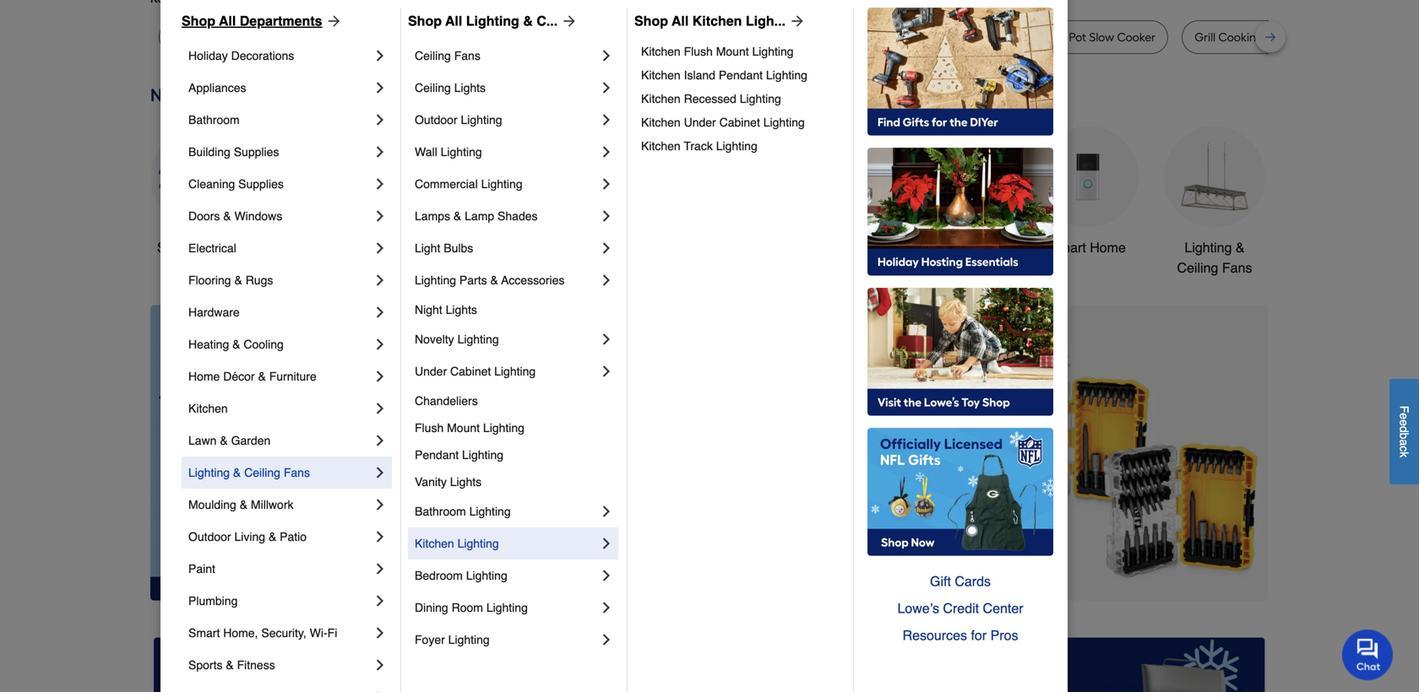 Task type: describe. For each thing, give the bounding box(es) containing it.
scroll to item #4 image
[[899, 571, 939, 577]]

0 vertical spatial pendant
[[719, 68, 763, 82]]

2 cooking from the left
[[1219, 30, 1264, 44]]

chevron right image for building supplies
[[372, 144, 389, 161]]

lighting inside outdoor lighting link
[[461, 113, 502, 127]]

0 horizontal spatial home
[[188, 370, 220, 384]]

building supplies link
[[188, 136, 372, 168]]

1 horizontal spatial bathroom link
[[911, 126, 1012, 258]]

lighting inside kitchen under cabinet lighting link
[[764, 116, 805, 129]]

shop all lighting & c...
[[408, 13, 558, 29]]

ceiling inside lighting & ceiling fans
[[1177, 260, 1219, 276]]

all for deals
[[192, 240, 207, 256]]

& inside lighting & ceiling fans
[[1236, 240, 1245, 256]]

kitchen track lighting
[[641, 139, 758, 153]]

doors & windows link
[[188, 200, 372, 232]]

find gifts for the diyer. image
[[868, 8, 1054, 136]]

furniture
[[269, 370, 317, 384]]

f e e d b a c k
[[1398, 406, 1411, 458]]

kitchen lighting link
[[415, 528, 598, 560]]

crock pot slow cooker
[[1035, 30, 1156, 44]]

lawn & garden link
[[188, 425, 372, 457]]

shop these last-minute gifts. $99 or less. quantities are limited and won't last. image
[[150, 305, 423, 601]]

outdoor for outdoor lighting
[[415, 113, 458, 127]]

lighting inside foyer lighting link
[[448, 634, 490, 647]]

rack
[[1365, 30, 1391, 44]]

instant pot
[[939, 30, 996, 44]]

1 cooker from the left
[[199, 30, 238, 44]]

1 horizontal spatial cabinet
[[719, 116, 760, 129]]

lowe's credit center
[[898, 601, 1024, 617]]

chevron right image for lighting parts & accessories
[[598, 272, 615, 289]]

grill
[[1195, 30, 1216, 44]]

pendant lighting link
[[415, 442, 615, 469]]

1 vertical spatial mount
[[447, 422, 480, 435]]

lamps & lamp shades
[[415, 210, 538, 223]]

arrow right image for shop all departments
[[322, 13, 343, 30]]

island
[[684, 68, 716, 82]]

2 vertical spatial fans
[[284, 466, 310, 480]]

christmas decorations
[[545, 240, 617, 276]]

tools link
[[404, 126, 505, 258]]

crock for crock pot
[[277, 30, 308, 44]]

gift cards link
[[868, 569, 1054, 596]]

living
[[234, 531, 265, 544]]

outdoor lighting link
[[415, 104, 598, 136]]

grate
[[1267, 30, 1298, 44]]

supplies for cleaning supplies
[[238, 177, 284, 191]]

b
[[1398, 433, 1411, 440]]

chevron right image for moulding & millwork
[[372, 497, 389, 514]]

lighting inside dining room lighting "link"
[[486, 602, 528, 615]]

flooring & rugs link
[[188, 264, 372, 297]]

0 horizontal spatial flush
[[415, 422, 444, 435]]

& inside outdoor tools & equipment
[[874, 240, 883, 256]]

home décor & furniture link
[[188, 361, 372, 393]]

foyer lighting link
[[415, 624, 598, 656]]

2 cooker from the left
[[428, 30, 466, 44]]

appliances link
[[188, 72, 372, 104]]

chevron right image for electrical
[[372, 240, 389, 257]]

recessed
[[684, 92, 737, 106]]

chevron right image for foyer lighting
[[598, 632, 615, 649]]

night
[[415, 303, 442, 317]]

d
[[1398, 427, 1411, 433]]

novelty lighting link
[[415, 324, 598, 356]]

cards
[[955, 574, 991, 590]]

moulding
[[188, 498, 236, 512]]

0 horizontal spatial lighting & ceiling fans link
[[188, 457, 372, 489]]

lighting inside wall lighting link
[[441, 145, 482, 159]]

pot for crock pot slow cooker
[[1069, 30, 1087, 44]]

lighting inside bathroom lighting link
[[469, 505, 511, 519]]

food warmer
[[667, 30, 741, 44]]

holiday decorations link
[[188, 40, 372, 72]]

chevron right image for ceiling lights
[[598, 79, 615, 96]]

kitchen flush mount lighting
[[641, 45, 794, 58]]

chevron right image for flooring & rugs
[[372, 272, 389, 289]]

smart home, security, wi-fi
[[188, 627, 337, 640]]

under cabinet lighting
[[415, 365, 536, 379]]

gift cards
[[930, 574, 991, 590]]

pros
[[991, 628, 1018, 644]]

kitchen recessed lighting link
[[641, 87, 841, 111]]

novelty
[[415, 333, 454, 346]]

deals
[[210, 240, 245, 256]]

crock pot
[[277, 30, 329, 44]]

arrow left image
[[465, 453, 482, 470]]

lighting inside shop all lighting & c... link
[[466, 13, 519, 29]]

lighting inside novelty lighting link
[[458, 333, 499, 346]]

3 slow from the left
[[1089, 30, 1114, 44]]

lawn
[[188, 434, 217, 448]]

tools inside tools link
[[439, 240, 470, 256]]

up to 30 percent off select grills and accessories. image
[[913, 638, 1266, 693]]

building supplies
[[188, 145, 279, 159]]

kitchen recessed lighting
[[641, 92, 781, 106]]

electrical link
[[188, 232, 372, 264]]

new deals every day during 25 days of deals image
[[150, 81, 1269, 109]]

chevron right image for appliances
[[372, 79, 389, 96]]

flooring & rugs
[[188, 274, 273, 287]]

recommended searches for you heading
[[150, 0, 1269, 7]]

kitchen for island
[[641, 68, 681, 82]]

2 e from the top
[[1398, 420, 1411, 427]]

kitchen under cabinet lighting
[[641, 116, 805, 129]]

chevron right image for ceiling fans
[[598, 47, 615, 64]]

garden
[[231, 434, 271, 448]]

a
[[1398, 440, 1411, 446]]

hardware link
[[188, 297, 372, 329]]

outdoor living & patio
[[188, 531, 307, 544]]

lawn & garden
[[188, 434, 271, 448]]

chat invite button image
[[1342, 630, 1394, 681]]

supplies for building supplies
[[234, 145, 279, 159]]

up to 50 percent off select tools and accessories. image
[[450, 305, 1269, 601]]

chevron right image for novelty lighting
[[598, 331, 615, 348]]

for
[[971, 628, 987, 644]]

smart home
[[1050, 240, 1126, 256]]

0 horizontal spatial cabinet
[[450, 365, 491, 379]]

chevron right image for wall lighting
[[598, 144, 615, 161]]

wi-
[[310, 627, 328, 640]]

lighting inside kitchen island pendant lighting link
[[766, 68, 808, 82]]

0 horizontal spatial bathroom link
[[188, 104, 372, 136]]

chevron right image for paint
[[372, 561, 389, 578]]

smart home link
[[1037, 126, 1139, 258]]

light bulbs
[[415, 242, 473, 255]]

1 vertical spatial bathroom
[[932, 240, 991, 256]]

light
[[415, 242, 440, 255]]

kitchen for track
[[641, 139, 681, 153]]

under cabinet lighting link
[[415, 356, 598, 388]]

lighting inside kitchen recessed lighting link
[[740, 92, 781, 106]]

equipment
[[802, 260, 867, 276]]

1 e from the top
[[1398, 413, 1411, 420]]

lighting inside commercial lighting link
[[481, 177, 523, 191]]

lighting inside kitchen flush mount lighting link
[[752, 45, 794, 58]]

c...
[[537, 13, 558, 29]]

vanity lights link
[[415, 469, 615, 496]]

chevron right image for plumbing
[[372, 593, 389, 610]]

wall lighting
[[415, 145, 482, 159]]

get up to 2 free select tools or batteries when you buy 1 with select purchases. image
[[154, 638, 506, 693]]

shop all deals
[[157, 240, 245, 256]]

resources
[[903, 628, 967, 644]]

doors
[[188, 210, 220, 223]]

chevron right image for holiday decorations
[[372, 47, 389, 64]]

chevron right image for under cabinet lighting
[[598, 363, 615, 380]]

scroll to item #2 image
[[814, 571, 855, 577]]

kitchen for flush
[[641, 45, 681, 58]]

chevron right image for bedroom lighting
[[598, 568, 615, 585]]

chandeliers link
[[415, 388, 615, 415]]

kitchen track lighting link
[[641, 134, 841, 158]]

chevron right image for kitchen lighting
[[598, 536, 615, 553]]

kitchen for under
[[641, 116, 681, 129]]

f e e d b a c k button
[[1390, 379, 1419, 485]]

0 vertical spatial fans
[[454, 49, 481, 63]]

officially licensed n f l gifts. shop now. image
[[868, 428, 1054, 557]]

1 slow from the left
[[172, 30, 197, 44]]

cooling
[[244, 338, 284, 351]]

décor
[[223, 370, 255, 384]]

chevron right image for commercial lighting
[[598, 176, 615, 193]]

1 horizontal spatial home
[[1090, 240, 1126, 256]]

holiday
[[188, 49, 228, 63]]

bedroom
[[415, 569, 463, 583]]

kitchen for recessed
[[641, 92, 681, 106]]

chandeliers
[[415, 395, 478, 408]]

outdoor for outdoor living & patio
[[188, 531, 231, 544]]

vanity lights
[[415, 476, 482, 489]]

0 vertical spatial lighting & ceiling fans
[[1177, 240, 1252, 276]]

chevron right image for doors & windows
[[372, 208, 389, 225]]

pot for crock pot
[[311, 30, 329, 44]]

chevron right image for bathroom lighting
[[598, 504, 615, 520]]

bulbs
[[444, 242, 473, 255]]

ceiling lights
[[415, 81, 486, 95]]

food
[[667, 30, 694, 44]]



Task type: vqa. For each thing, say whether or not it's contained in the screenshot.
"Lighting" in the Bedroom Lighting link
yes



Task type: locate. For each thing, give the bounding box(es) containing it.
departments
[[240, 13, 322, 29]]

crock pot cooking pot
[[780, 30, 900, 44]]

pendant up vanity
[[415, 449, 459, 462]]

outdoor tools & equipment
[[786, 240, 883, 276]]

0 horizontal spatial smart
[[188, 627, 220, 640]]

lights
[[454, 81, 486, 95], [446, 303, 477, 317], [450, 476, 482, 489]]

lighting parts & accessories link
[[415, 264, 598, 297]]

all for lighting
[[445, 13, 462, 29]]

ceiling lights link
[[415, 72, 598, 104]]

kitchen inside kitchen island pendant lighting link
[[641, 68, 681, 82]]

2 vertical spatial lights
[[450, 476, 482, 489]]

1 vertical spatial lights
[[446, 303, 477, 317]]

cabinet
[[719, 116, 760, 129], [450, 365, 491, 379]]

arrow right image inside shop all kitchen ligh... link
[[786, 13, 806, 30]]

1 cooking from the left
[[835, 30, 880, 44]]

crock right the instant pot on the top of the page
[[1035, 30, 1066, 44]]

triple
[[368, 30, 397, 44]]

vanity
[[415, 476, 447, 489]]

lights for ceiling lights
[[454, 81, 486, 95]]

mount down warmer
[[716, 45, 749, 58]]

2 horizontal spatial fans
[[1222, 260, 1252, 276]]

flush down food warmer
[[684, 45, 713, 58]]

kitchen lighting
[[415, 537, 499, 551]]

crock
[[277, 30, 308, 44], [780, 30, 811, 44], [1035, 30, 1066, 44]]

1 vertical spatial pendant
[[415, 449, 459, 462]]

resources for pros link
[[868, 623, 1054, 650]]

outdoor
[[415, 113, 458, 127], [786, 240, 835, 256], [188, 531, 231, 544]]

chevron right image for hardware
[[372, 304, 389, 321]]

commercial
[[415, 177, 478, 191]]

up to 35 percent off select small appliances. image
[[533, 638, 886, 693]]

2 pot from the left
[[814, 30, 832, 44]]

outdoor inside outdoor tools & equipment
[[786, 240, 835, 256]]

1 horizontal spatial fans
[[454, 49, 481, 63]]

night lights link
[[415, 297, 615, 324]]

all right shop
[[192, 240, 207, 256]]

2 crock from the left
[[780, 30, 811, 44]]

smart for smart home, security, wi-fi
[[188, 627, 220, 640]]

arrow right image inside shop all lighting & c... link
[[558, 13, 578, 30]]

1 horizontal spatial mount
[[716, 45, 749, 58]]

1 vertical spatial cabinet
[[450, 365, 491, 379]]

0 vertical spatial under
[[684, 116, 716, 129]]

room
[[452, 602, 483, 615]]

lights down arrow left icon
[[450, 476, 482, 489]]

1 vertical spatial smart
[[188, 627, 220, 640]]

home
[[1090, 240, 1126, 256], [188, 370, 220, 384]]

0 vertical spatial home
[[1090, 240, 1126, 256]]

&
[[523, 13, 533, 29], [1300, 30, 1309, 44], [223, 210, 231, 223], [454, 210, 462, 223], [874, 240, 883, 256], [1236, 240, 1245, 256], [234, 274, 242, 287], [490, 274, 498, 287], [232, 338, 240, 351], [258, 370, 266, 384], [220, 434, 228, 448], [233, 466, 241, 480], [240, 498, 248, 512], [269, 531, 277, 544], [226, 659, 234, 673]]

0 vertical spatial bathroom
[[188, 113, 240, 127]]

4 pot from the left
[[978, 30, 996, 44]]

1 horizontal spatial bathroom
[[415, 505, 466, 519]]

0 horizontal spatial cooking
[[835, 30, 880, 44]]

3 arrow right image from the left
[[786, 13, 806, 30]]

kitchen inside kitchen 'link'
[[188, 402, 228, 416]]

lights up novelty lighting
[[446, 303, 477, 317]]

light bulbs link
[[415, 232, 598, 264]]

all up slow cooker
[[219, 13, 236, 29]]

lighting inside flush mount lighting link
[[483, 422, 525, 435]]

1 vertical spatial supplies
[[238, 177, 284, 191]]

pendant down kitchen flush mount lighting link at the top
[[719, 68, 763, 82]]

arrow right image inside shop all departments link
[[322, 13, 343, 30]]

sports & fitness link
[[188, 650, 372, 682]]

1 vertical spatial decorations
[[545, 260, 617, 276]]

pot for instant pot
[[978, 30, 996, 44]]

shop up slow cooker
[[182, 13, 215, 29]]

crock for crock pot slow cooker
[[1035, 30, 1066, 44]]

dining room lighting
[[415, 602, 528, 615]]

0 vertical spatial smart
[[1050, 240, 1086, 256]]

1 horizontal spatial lighting & ceiling fans link
[[1164, 126, 1266, 278]]

tools inside outdoor tools & equipment
[[839, 240, 870, 256]]

shop up food
[[634, 13, 668, 29]]

all up ceiling fans
[[445, 13, 462, 29]]

1 vertical spatial outdoor
[[786, 240, 835, 256]]

kitchen up warmer
[[693, 13, 742, 29]]

all for kitchen
[[672, 13, 689, 29]]

2 vertical spatial outdoor
[[188, 531, 231, 544]]

mount up pendant lighting
[[447, 422, 480, 435]]

kitchen inside kitchen flush mount lighting link
[[641, 45, 681, 58]]

chevron right image for lamps & lamp shades
[[598, 208, 615, 225]]

c
[[1398, 446, 1411, 452]]

3 shop from the left
[[634, 13, 668, 29]]

holiday hosting essentials. image
[[868, 148, 1054, 276]]

plumbing link
[[188, 585, 372, 618]]

cooker up holiday
[[199, 30, 238, 44]]

arrow right image
[[322, 13, 343, 30], [558, 13, 578, 30], [786, 13, 806, 30]]

doors & windows
[[188, 210, 282, 223]]

2 horizontal spatial shop
[[634, 13, 668, 29]]

kitchen inside kitchen under cabinet lighting link
[[641, 116, 681, 129]]

outdoor up equipment
[[786, 240, 835, 256]]

gift
[[930, 574, 951, 590]]

0 horizontal spatial decorations
[[231, 49, 294, 63]]

heating & cooling
[[188, 338, 284, 351]]

1 shop from the left
[[182, 13, 215, 29]]

0 vertical spatial outdoor
[[415, 113, 458, 127]]

arrow right image
[[1238, 453, 1255, 470]]

lights for night lights
[[446, 303, 477, 317]]

decorations down shop all departments link
[[231, 49, 294, 63]]

kitchen inside kitchen recessed lighting link
[[641, 92, 681, 106]]

chevron right image for bathroom
[[372, 112, 389, 128]]

track
[[684, 139, 713, 153]]

2 tools from the left
[[839, 240, 870, 256]]

1 tools from the left
[[439, 240, 470, 256]]

kitchen inside shop all kitchen ligh... link
[[693, 13, 742, 29]]

chevron right image for smart home, security, wi-fi
[[372, 625, 389, 642]]

kitchen left track
[[641, 139, 681, 153]]

tools up parts
[[439, 240, 470, 256]]

shop for shop all lighting & c...
[[408, 13, 442, 29]]

0 vertical spatial decorations
[[231, 49, 294, 63]]

chevron right image for dining room lighting
[[598, 600, 615, 617]]

lighting inside 'kitchen track lighting' link
[[716, 139, 758, 153]]

kitchen up bedroom
[[415, 537, 454, 551]]

ceiling fans
[[415, 49, 481, 63]]

cabinet down novelty lighting
[[450, 365, 491, 379]]

kitchen under cabinet lighting link
[[641, 111, 841, 134]]

decorations inside christmas decorations link
[[545, 260, 617, 276]]

rugs
[[246, 274, 273, 287]]

1 horizontal spatial under
[[684, 116, 716, 129]]

1 horizontal spatial cooking
[[1219, 30, 1264, 44]]

1 horizontal spatial shop
[[408, 13, 442, 29]]

cooker left grill
[[1117, 30, 1156, 44]]

e up d
[[1398, 413, 1411, 420]]

1 vertical spatial lighting & ceiling fans link
[[188, 457, 372, 489]]

2 vertical spatial bathroom
[[415, 505, 466, 519]]

1 horizontal spatial decorations
[[545, 260, 617, 276]]

cleaning
[[188, 177, 235, 191]]

kitchen up lawn
[[188, 402, 228, 416]]

kitchen link
[[188, 393, 372, 425]]

decorations inside the "holiday decorations" link
[[231, 49, 294, 63]]

shop up triple slow cooker
[[408, 13, 442, 29]]

1 horizontal spatial pendant
[[719, 68, 763, 82]]

0 horizontal spatial cooker
[[199, 30, 238, 44]]

2 horizontal spatial bathroom
[[932, 240, 991, 256]]

2 horizontal spatial outdoor
[[786, 240, 835, 256]]

1 vertical spatial under
[[415, 365, 447, 379]]

chevron right image for outdoor living & patio
[[372, 529, 389, 546]]

0 vertical spatial lights
[[454, 81, 486, 95]]

2 horizontal spatial cooker
[[1117, 30, 1156, 44]]

1 vertical spatial fans
[[1222, 260, 1252, 276]]

3 pot from the left
[[882, 30, 900, 44]]

supplies
[[234, 145, 279, 159], [238, 177, 284, 191]]

kitchen
[[693, 13, 742, 29], [641, 45, 681, 58], [641, 68, 681, 82], [641, 92, 681, 106], [641, 116, 681, 129], [641, 139, 681, 153], [188, 402, 228, 416], [415, 537, 454, 551]]

0 vertical spatial lighting & ceiling fans link
[[1164, 126, 1266, 278]]

1 vertical spatial lighting & ceiling fans
[[188, 466, 310, 480]]

0 horizontal spatial arrow right image
[[322, 13, 343, 30]]

0 horizontal spatial shop
[[182, 13, 215, 29]]

fitness
[[237, 659, 275, 673]]

scroll to item #5 image
[[939, 571, 980, 577]]

arrow right image up microwave countertop
[[558, 13, 578, 30]]

1 horizontal spatial smart
[[1050, 240, 1086, 256]]

1 pot from the left
[[311, 30, 329, 44]]

chevron right image for sports & fitness
[[372, 657, 389, 674]]

christmas decorations link
[[531, 126, 632, 278]]

microwave countertop
[[505, 30, 628, 44]]

lighting & ceiling fans link
[[1164, 126, 1266, 278], [188, 457, 372, 489]]

1 vertical spatial flush
[[415, 422, 444, 435]]

under up kitchen track lighting
[[684, 116, 716, 129]]

1 horizontal spatial tools
[[839, 240, 870, 256]]

0 horizontal spatial tools
[[439, 240, 470, 256]]

arrow right image up crock pot cooking pot
[[786, 13, 806, 30]]

foyer
[[415, 634, 445, 647]]

outdoor up wall
[[415, 113, 458, 127]]

holiday decorations
[[188, 49, 294, 63]]

moulding & millwork
[[188, 498, 294, 512]]

windows
[[234, 210, 282, 223]]

chevron right image for home décor & furniture
[[372, 368, 389, 385]]

0 vertical spatial flush
[[684, 45, 713, 58]]

lighting inside lighting parts & accessories link
[[415, 274, 456, 287]]

chevron right image
[[372, 47, 389, 64], [598, 79, 615, 96], [372, 144, 389, 161], [598, 144, 615, 161], [372, 176, 389, 193], [598, 208, 615, 225], [372, 240, 389, 257], [598, 240, 615, 257], [598, 272, 615, 289], [372, 304, 389, 321], [598, 363, 615, 380], [372, 465, 389, 482], [598, 504, 615, 520], [372, 529, 389, 546], [372, 657, 389, 674]]

chevron right image
[[598, 47, 615, 64], [372, 79, 389, 96], [372, 112, 389, 128], [598, 112, 615, 128], [598, 176, 615, 193], [372, 208, 389, 225], [372, 272, 389, 289], [598, 331, 615, 348], [372, 336, 389, 353], [372, 368, 389, 385], [372, 400, 389, 417], [372, 433, 389, 449], [372, 497, 389, 514], [598, 536, 615, 553], [372, 561, 389, 578], [598, 568, 615, 585], [372, 593, 389, 610], [598, 600, 615, 617], [372, 625, 389, 642], [598, 632, 615, 649], [372, 689, 389, 693]]

1 horizontal spatial outdoor
[[415, 113, 458, 127]]

cooker up ceiling fans
[[428, 30, 466, 44]]

patio
[[280, 531, 307, 544]]

dining
[[415, 602, 448, 615]]

chevron right image for lighting & ceiling fans
[[372, 465, 389, 482]]

decorations for holiday
[[231, 49, 294, 63]]

lighting inside kitchen lighting link
[[458, 537, 499, 551]]

decorations down christmas
[[545, 260, 617, 276]]

lighting inside bedroom lighting link
[[466, 569, 508, 583]]

smart home, security, wi-fi link
[[188, 618, 372, 650]]

wall lighting link
[[415, 136, 598, 168]]

1 horizontal spatial arrow right image
[[558, 13, 578, 30]]

all up food
[[672, 13, 689, 29]]

visit the lowe's toy shop. image
[[868, 288, 1054, 417]]

accessories
[[501, 274, 565, 287]]

0 horizontal spatial crock
[[277, 30, 308, 44]]

all for departments
[[219, 13, 236, 29]]

sports & fitness
[[188, 659, 275, 673]]

decorations for christmas
[[545, 260, 617, 276]]

0 horizontal spatial mount
[[447, 422, 480, 435]]

lighting inside "pendant lighting" link
[[462, 449, 504, 462]]

2 arrow right image from the left
[[558, 13, 578, 30]]

kitchen left the "island"
[[641, 68, 681, 82]]

flush mount lighting
[[415, 422, 525, 435]]

1 horizontal spatial cooker
[[428, 30, 466, 44]]

chevron right image for outdoor lighting
[[598, 112, 615, 128]]

crock down ligh...
[[780, 30, 811, 44]]

shop all deals link
[[150, 126, 252, 258]]

outdoor lighting
[[415, 113, 502, 127]]

countertop
[[567, 30, 628, 44]]

0 horizontal spatial slow
[[172, 30, 197, 44]]

smart
[[1050, 240, 1086, 256], [188, 627, 220, 640]]

crock for crock pot cooking pot
[[780, 30, 811, 44]]

0 horizontal spatial under
[[415, 365, 447, 379]]

shop for shop all departments
[[182, 13, 215, 29]]

0 vertical spatial supplies
[[234, 145, 279, 159]]

fans inside lighting & ceiling fans
[[1222, 260, 1252, 276]]

3 cooker from the left
[[1117, 30, 1156, 44]]

chevron right image for cleaning supplies
[[372, 176, 389, 193]]

lights up outdoor lighting in the left of the page
[[454, 81, 486, 95]]

christmas
[[551, 240, 612, 256]]

sports
[[188, 659, 223, 673]]

lowe's credit center link
[[868, 596, 1054, 623]]

cabinet up 'kitchen track lighting' link
[[719, 116, 760, 129]]

arrow right image up crock pot
[[322, 13, 343, 30]]

center
[[983, 601, 1024, 617]]

appliances
[[188, 81, 246, 95]]

arrow right image for shop all lighting & c...
[[558, 13, 578, 30]]

lamps & lamp shades link
[[415, 200, 598, 232]]

outdoor down moulding
[[188, 531, 231, 544]]

1 horizontal spatial slow
[[400, 30, 425, 44]]

paint
[[188, 563, 215, 576]]

kitchen flush mount lighting link
[[641, 40, 841, 63]]

supplies up cleaning supplies
[[234, 145, 279, 159]]

bathroom link
[[188, 104, 372, 136], [911, 126, 1012, 258]]

0 horizontal spatial outdoor
[[188, 531, 231, 544]]

k
[[1398, 452, 1411, 458]]

shop for shop all kitchen ligh...
[[634, 13, 668, 29]]

pot
[[311, 30, 329, 44], [814, 30, 832, 44], [882, 30, 900, 44], [978, 30, 996, 44], [1069, 30, 1087, 44]]

1 horizontal spatial crock
[[780, 30, 811, 44]]

3 crock from the left
[[1035, 30, 1066, 44]]

1 horizontal spatial flush
[[684, 45, 713, 58]]

5 pot from the left
[[1069, 30, 1087, 44]]

crock down departments
[[277, 30, 308, 44]]

kitchen down food
[[641, 45, 681, 58]]

1 arrow right image from the left
[[322, 13, 343, 30]]

home,
[[223, 627, 258, 640]]

millwork
[[251, 498, 294, 512]]

0 horizontal spatial fans
[[284, 466, 310, 480]]

2 slow from the left
[[400, 30, 425, 44]]

shades
[[498, 210, 538, 223]]

grill cooking grate & warming rack
[[1195, 30, 1391, 44]]

1 crock from the left
[[277, 30, 308, 44]]

mount
[[716, 45, 749, 58], [447, 422, 480, 435]]

under down novelty
[[415, 365, 447, 379]]

kitchen inside 'kitchen track lighting' link
[[641, 139, 681, 153]]

pot for crock pot cooking pot
[[814, 30, 832, 44]]

lighting inside lighting & ceiling fans
[[1185, 240, 1232, 256]]

ligh...
[[746, 13, 786, 29]]

chevron right image for heating & cooling
[[372, 336, 389, 353]]

fi
[[328, 627, 337, 640]]

bathroom lighting link
[[415, 496, 598, 528]]

smart for smart home
[[1050, 240, 1086, 256]]

bedroom lighting
[[415, 569, 508, 583]]

commercial lighting
[[415, 177, 523, 191]]

0 horizontal spatial bathroom
[[188, 113, 240, 127]]

arrow right image for shop all kitchen ligh...
[[786, 13, 806, 30]]

kitchen up kitchen track lighting
[[641, 116, 681, 129]]

chevron right image for lawn & garden
[[372, 433, 389, 449]]

lighting inside under cabinet lighting link
[[494, 365, 536, 379]]

2 horizontal spatial crock
[[1035, 30, 1066, 44]]

2 horizontal spatial slow
[[1089, 30, 1114, 44]]

2 horizontal spatial arrow right image
[[786, 13, 806, 30]]

flush down chandeliers at the left bottom of page
[[415, 422, 444, 435]]

flush mount lighting link
[[415, 415, 615, 442]]

tools up equipment
[[839, 240, 870, 256]]

chevron right image for light bulbs
[[598, 240, 615, 257]]

flush
[[684, 45, 713, 58], [415, 422, 444, 435]]

0 horizontal spatial pendant
[[415, 449, 459, 462]]

shop all lighting & c... link
[[408, 11, 578, 31]]

kitchen left recessed
[[641, 92, 681, 106]]

1 vertical spatial home
[[188, 370, 220, 384]]

0 vertical spatial cabinet
[[719, 116, 760, 129]]

chevron right image for kitchen
[[372, 400, 389, 417]]

supplies up windows
[[238, 177, 284, 191]]

0 horizontal spatial lighting & ceiling fans
[[188, 466, 310, 480]]

1 horizontal spatial lighting & ceiling fans
[[1177, 240, 1252, 276]]

e up b
[[1398, 420, 1411, 427]]

kitchen for lighting
[[415, 537, 454, 551]]

kitchen inside kitchen lighting link
[[415, 537, 454, 551]]

shop all departments link
[[182, 11, 343, 31]]

0 vertical spatial mount
[[716, 45, 749, 58]]

2 shop from the left
[[408, 13, 442, 29]]

lights for vanity lights
[[450, 476, 482, 489]]

outdoor for outdoor tools & equipment
[[786, 240, 835, 256]]



